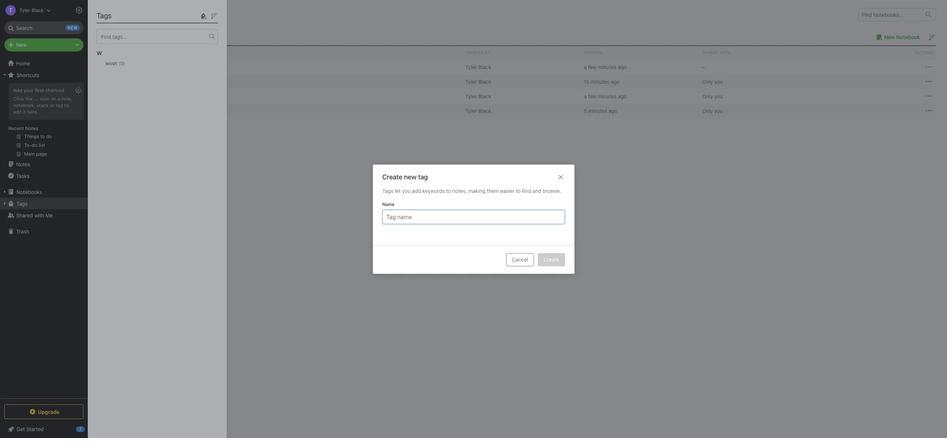 Task type: locate. For each thing, give the bounding box(es) containing it.
create inside create "button"
[[544, 257, 559, 263]]

a for –
[[584, 64, 587, 70]]

0 horizontal spatial add
[[13, 109, 22, 115]]

black for main page row
[[479, 78, 491, 85]]

with
[[720, 50, 731, 55]]

1 horizontal spatial create
[[544, 257, 559, 263]]

0 vertical spatial new
[[885, 34, 895, 40]]

ago
[[618, 64, 627, 70], [611, 78, 620, 85], [618, 93, 627, 99], [609, 108, 618, 114]]

a few minutes ago inside first notebook row
[[584, 64, 627, 70]]

4 tyler black from the top
[[466, 108, 491, 114]]

ago down '15 minutes ago'
[[618, 93, 627, 99]]

tags up 1
[[97, 11, 112, 20]]

minutes up '15 minutes ago'
[[598, 64, 617, 70]]

1 horizontal spatial tags
[[97, 11, 112, 20]]

w
[[97, 50, 102, 56]]

new for new
[[16, 42, 27, 48]]

1 few from the top
[[588, 64, 597, 70]]

add down new
[[412, 188, 421, 194]]

tyler black inside things to do row
[[466, 93, 491, 99]]

0 horizontal spatial to
[[64, 102, 69, 108]]

notebook inside row
[[133, 64, 156, 70]]

trash
[[16, 229, 29, 235]]

None search field
[[10, 21, 78, 34]]

new for new notebook
[[885, 34, 895, 40]]

group containing add your first shortcut
[[0, 81, 87, 161]]

few inside things to do row
[[588, 93, 597, 99]]

a for only you
[[584, 93, 587, 99]]

only inside main page row
[[703, 78, 713, 85]]

3 tyler from the top
[[466, 93, 477, 99]]

ago right 15
[[611, 78, 620, 85]]

1 horizontal spatial notebooks
[[99, 10, 134, 19]]

15
[[584, 78, 590, 85]]

only inside things to do row
[[703, 93, 713, 99]]

to inside icon on a note, notebook, stack or tag to add it here.
[[64, 102, 69, 108]]

woot
[[105, 60, 117, 66]]

tyler black inside main page row
[[466, 78, 491, 85]]

new up the home
[[16, 42, 27, 48]]

0 vertical spatial only
[[703, 78, 713, 85]]

black inside first notebook row
[[479, 64, 491, 70]]

a few minutes ago
[[584, 64, 627, 70], [584, 93, 627, 99]]

1 notebook
[[99, 34, 127, 40]]

1 horizontal spatial add
[[412, 188, 421, 194]]

only inside to-do list row
[[703, 108, 713, 114]]

1 vertical spatial only you
[[703, 93, 723, 99]]

1 only from the top
[[703, 78, 713, 85]]

you inside things to do row
[[715, 93, 723, 99]]

shared with button
[[700, 46, 818, 59]]

only you inside to-do list row
[[703, 108, 723, 114]]

or
[[50, 102, 55, 108]]

to left notes,
[[446, 188, 451, 194]]

notebook up the actions
[[897, 34, 920, 40]]

few inside first notebook row
[[588, 64, 597, 70]]

group
[[0, 81, 87, 161]]

notes
[[25, 126, 38, 131], [16, 161, 30, 167]]

tyler black for to-do list row
[[466, 108, 491, 114]]

here.
[[27, 109, 38, 115]]

Find tags… text field
[[97, 32, 209, 42]]

first notebook
[[121, 64, 156, 70]]

tasks
[[16, 173, 29, 179]]

arrow image
[[102, 63, 111, 71]]

minutes right 5
[[589, 108, 607, 114]]

minutes right 15
[[591, 78, 610, 85]]

2 black from the top
[[479, 78, 491, 85]]

notebooks up notebook on the top left
[[99, 10, 134, 19]]

create
[[382, 173, 402, 181], [544, 257, 559, 263]]

a inside things to do row
[[584, 93, 587, 99]]

tag inside icon on a note, notebook, stack or tag to add it here.
[[56, 102, 63, 108]]

2 tyler black from the top
[[466, 78, 491, 85]]

tyler for to-do list row
[[466, 108, 477, 114]]

minutes down '15 minutes ago'
[[598, 93, 617, 99]]

home link
[[0, 57, 88, 69]]

a
[[584, 64, 587, 70], [584, 93, 587, 99], [58, 96, 60, 102]]

you inside main page row
[[715, 78, 723, 85]]

tyler inside main page row
[[466, 78, 477, 85]]

minutes inside to-do list row
[[589, 108, 607, 114]]

2 vertical spatial tags
[[16, 201, 28, 207]]

new
[[404, 173, 417, 181]]

let
[[395, 188, 401, 194]]

tag right or
[[56, 102, 63, 108]]

notes up 'tasks'
[[16, 161, 30, 167]]

only for 15 minutes ago
[[703, 78, 713, 85]]

1 vertical spatial notebooks
[[16, 189, 42, 195]]

ago inside to-do list row
[[609, 108, 618, 114]]

0 vertical spatial notebook
[[897, 34, 920, 40]]

notes right recent
[[25, 126, 38, 131]]

minutes
[[598, 64, 617, 70], [591, 78, 610, 85], [598, 93, 617, 99], [589, 108, 607, 114]]

ago inside first notebook row
[[618, 64, 627, 70]]

1 vertical spatial new
[[16, 42, 27, 48]]

add left it at top left
[[13, 109, 22, 115]]

notebooks link
[[0, 186, 87, 198]]

title
[[102, 50, 113, 55]]

0 vertical spatial add
[[13, 109, 22, 115]]

tags
[[97, 11, 112, 20], [382, 188, 393, 194], [16, 201, 28, 207]]

0 horizontal spatial notebook
[[133, 64, 156, 70]]

0 vertical spatial create
[[382, 173, 402, 181]]

1 vertical spatial only
[[703, 93, 713, 99]]

a up 5
[[584, 93, 587, 99]]

actions
[[916, 50, 934, 55]]

3 only you from the top
[[703, 108, 723, 114]]

tag right new
[[418, 173, 428, 181]]

)
[[123, 61, 125, 66]]

2 a few minutes ago from the top
[[584, 93, 627, 99]]

few for –
[[588, 64, 597, 70]]

new up actions button
[[885, 34, 895, 40]]

settings image
[[75, 6, 83, 15]]

tyler
[[466, 64, 477, 70], [466, 78, 477, 85], [466, 93, 477, 99], [466, 108, 477, 114]]

icon
[[40, 96, 49, 102]]

2 few from the top
[[588, 93, 597, 99]]

1 vertical spatial add
[[412, 188, 421, 194]]

tyler for first notebook row
[[466, 64, 477, 70]]

tyler black inside first notebook row
[[466, 64, 491, 70]]

home
[[16, 60, 30, 66]]

tyler inside first notebook row
[[466, 64, 477, 70]]

a inside first notebook row
[[584, 64, 587, 70]]

black inside things to do row
[[479, 93, 491, 99]]

only you inside main page row
[[703, 78, 723, 85]]

1 vertical spatial tag
[[418, 173, 428, 181]]

add your first shortcut
[[13, 87, 64, 93]]

1 vertical spatial notes
[[16, 161, 30, 167]]

tags let you add keywords to notes, making them easier to find and browse.
[[382, 188, 561, 194]]

notebooks down 'tasks'
[[16, 189, 42, 195]]

0
[[121, 61, 123, 66]]

Name text field
[[386, 210, 562, 224]]

to left find
[[516, 188, 521, 194]]

0 horizontal spatial notebooks
[[16, 189, 42, 195]]

first notebook row
[[99, 60, 937, 74]]

1 horizontal spatial to
[[446, 188, 451, 194]]

tasks button
[[0, 170, 87, 182]]

few
[[588, 64, 597, 70], [588, 93, 597, 99]]

0 vertical spatial notebooks
[[99, 10, 134, 19]]

black for things to do row
[[479, 93, 491, 99]]

1 tyler from the top
[[466, 64, 477, 70]]

3 tyler black from the top
[[466, 93, 491, 99]]

black inside main page row
[[479, 78, 491, 85]]

to
[[64, 102, 69, 108], [446, 188, 451, 194], [516, 188, 521, 194]]

3 black from the top
[[479, 93, 491, 99]]

1 tyler black from the top
[[466, 64, 491, 70]]

1 horizontal spatial notebook
[[897, 34, 920, 40]]

a few minutes ago inside things to do row
[[584, 93, 627, 99]]

5
[[584, 108, 587, 114]]

1 vertical spatial tags
[[382, 188, 393, 194]]

create up the let
[[382, 173, 402, 181]]

row group
[[99, 60, 937, 118]]

2 vertical spatial only you
[[703, 108, 723, 114]]

create right cancel
[[544, 257, 559, 263]]

only you for a few minutes ago
[[703, 93, 723, 99]]

0 horizontal spatial new
[[16, 42, 27, 48]]

new
[[885, 34, 895, 40], [16, 42, 27, 48]]

ago right 5
[[609, 108, 618, 114]]

add
[[13, 109, 22, 115], [412, 188, 421, 194]]

you inside to-do list row
[[715, 108, 723, 114]]

expand notebooks image
[[2, 189, 8, 195]]

1 vertical spatial few
[[588, 93, 597, 99]]

2 tyler from the top
[[466, 78, 477, 85]]

a right on at the top of the page
[[58, 96, 60, 102]]

browse.
[[543, 188, 561, 194]]

tags up shared
[[16, 201, 28, 207]]

them
[[487, 188, 499, 194]]

notebook for new notebook
[[897, 34, 920, 40]]

things to do row
[[99, 89, 937, 104]]

few down updated
[[588, 64, 597, 70]]

2 only you from the top
[[703, 93, 723, 99]]

4 black from the top
[[479, 108, 491, 114]]

new inside new notebook button
[[885, 34, 895, 40]]

1 horizontal spatial new
[[885, 34, 895, 40]]

create new tag image
[[199, 12, 208, 20]]

only you inside things to do row
[[703, 93, 723, 99]]

notebooks element
[[88, 0, 947, 439]]

shortcuts
[[16, 72, 39, 78]]

0 horizontal spatial tag
[[56, 102, 63, 108]]

easier
[[500, 188, 515, 194]]

4 tyler from the top
[[466, 108, 477, 114]]

you
[[715, 78, 723, 85], [715, 93, 723, 99], [715, 108, 723, 114], [402, 188, 411, 194]]

black
[[479, 64, 491, 70], [479, 78, 491, 85], [479, 93, 491, 99], [479, 108, 491, 114]]

minutes inside things to do row
[[598, 93, 617, 99]]

minutes inside main page row
[[591, 78, 610, 85]]

2 vertical spatial only
[[703, 108, 713, 114]]

ago down updated button
[[618, 64, 627, 70]]

created by button
[[463, 46, 581, 59]]

shared with
[[703, 50, 731, 55]]

created by
[[466, 50, 490, 55]]

only
[[703, 78, 713, 85], [703, 93, 713, 99], [703, 108, 713, 114]]

click the ...
[[13, 96, 39, 102]]

1 vertical spatial create
[[544, 257, 559, 263]]

tyler black
[[466, 64, 491, 70], [466, 78, 491, 85], [466, 93, 491, 99], [466, 108, 491, 114]]

group inside tree
[[0, 81, 87, 161]]

(
[[119, 61, 121, 66]]

0 vertical spatial tag
[[56, 102, 63, 108]]

it
[[23, 109, 26, 115]]

notebook right first
[[133, 64, 156, 70]]

few down 15
[[588, 93, 597, 99]]

notebooks
[[99, 10, 134, 19], [16, 189, 42, 195]]

black inside to-do list row
[[479, 108, 491, 114]]

0 vertical spatial a few minutes ago
[[584, 64, 627, 70]]

the
[[25, 96, 33, 102]]

a up 15
[[584, 64, 587, 70]]

tags left the let
[[382, 188, 393, 194]]

notebook
[[103, 34, 127, 40]]

2 only from the top
[[703, 93, 713, 99]]

tag
[[56, 102, 63, 108], [418, 173, 428, 181]]

icon on a note, notebook, stack or tag to add it here.
[[13, 96, 73, 115]]

tyler black inside to-do list row
[[466, 108, 491, 114]]

tyler inside to-do list row
[[466, 108, 477, 114]]

tree containing home
[[0, 57, 88, 399]]

and
[[532, 188, 541, 194]]

tree
[[0, 57, 88, 399]]

tyler black for main page row
[[466, 78, 491, 85]]

to down note,
[[64, 102, 69, 108]]

1 vertical spatial notebook
[[133, 64, 156, 70]]

0 vertical spatial only you
[[703, 78, 723, 85]]

3 only from the top
[[703, 108, 713, 114]]

notebook for first notebook
[[133, 64, 156, 70]]

a few minutes ago up '15 minutes ago'
[[584, 64, 627, 70]]

1 black from the top
[[479, 64, 491, 70]]

1 vertical spatial a few minutes ago
[[584, 93, 627, 99]]

0 horizontal spatial create
[[382, 173, 402, 181]]

a few minutes ago down '15 minutes ago'
[[584, 93, 627, 99]]

1 a few minutes ago from the top
[[584, 64, 627, 70]]

row group containing first notebook
[[99, 60, 937, 118]]

new inside new 'popup button'
[[16, 42, 27, 48]]

1 only you from the top
[[703, 78, 723, 85]]

tyler inside things to do row
[[466, 93, 477, 99]]

0 vertical spatial few
[[588, 64, 597, 70]]

only you
[[703, 78, 723, 85], [703, 93, 723, 99], [703, 108, 723, 114]]

tags inside button
[[16, 201, 28, 207]]

click
[[13, 96, 24, 102]]

0 horizontal spatial tags
[[16, 201, 28, 207]]



Task type: vqa. For each thing, say whether or not it's contained in the screenshot.
2023 in the top left of the page
no



Task type: describe. For each thing, give the bounding box(es) containing it.
5 minutes ago
[[584, 108, 618, 114]]

tyler for main page row
[[466, 78, 477, 85]]

me
[[45, 212, 53, 219]]

only you for 15 minutes ago
[[703, 78, 723, 85]]

you for 5 minutes ago
[[715, 108, 723, 114]]

find
[[522, 188, 531, 194]]

shortcuts button
[[0, 69, 87, 81]]

you for a few minutes ago
[[715, 93, 723, 99]]

shared
[[16, 212, 33, 219]]

create for create
[[544, 257, 559, 263]]

notebooks inside tree
[[16, 189, 42, 195]]

add inside icon on a note, notebook, stack or tag to add it here.
[[13, 109, 22, 115]]

0 vertical spatial tags
[[97, 11, 112, 20]]

Search text field
[[10, 21, 78, 34]]

by
[[485, 50, 490, 55]]

shared
[[703, 50, 719, 55]]

shared with me
[[16, 212, 53, 219]]

ago inside things to do row
[[618, 93, 627, 99]]

updated
[[584, 50, 603, 55]]

recent notes
[[8, 126, 38, 131]]

shortcut
[[45, 87, 64, 93]]

create button
[[538, 253, 565, 267]]

tags button
[[0, 198, 87, 210]]

row group inside notebooks element
[[99, 60, 937, 118]]

cancel button
[[506, 253, 534, 267]]

0 vertical spatial notes
[[25, 126, 38, 131]]

–
[[703, 64, 705, 70]]

black for first notebook row
[[479, 64, 491, 70]]

only for 5 minutes ago
[[703, 108, 713, 114]]

1
[[99, 34, 101, 40]]

making
[[468, 188, 485, 194]]

a few minutes ago for –
[[584, 64, 627, 70]]

name
[[382, 202, 395, 207]]

stack
[[37, 102, 49, 108]]

upgrade button
[[4, 405, 83, 420]]

...
[[34, 96, 39, 102]]

only for a few minutes ago
[[703, 93, 713, 99]]

tyler black for first notebook row
[[466, 64, 491, 70]]

create for create new tag
[[382, 173, 402, 181]]

notes link
[[0, 158, 87, 170]]

15 minutes ago
[[584, 78, 620, 85]]

new notebook button
[[874, 33, 920, 42]]

created
[[466, 50, 484, 55]]

shared with me link
[[0, 210, 87, 221]]

tyler for things to do row
[[466, 93, 477, 99]]

tyler black for things to do row
[[466, 93, 491, 99]]

add
[[13, 87, 22, 93]]

only you for 5 minutes ago
[[703, 108, 723, 114]]

to-do list row
[[99, 104, 937, 118]]

new notebook
[[885, 34, 920, 40]]

notes,
[[452, 188, 467, 194]]

first
[[121, 64, 131, 70]]

note,
[[61, 96, 73, 102]]

a few minutes ago for only you
[[584, 93, 627, 99]]

actions button
[[818, 46, 936, 59]]

Find Notebooks… text field
[[859, 9, 922, 21]]

upgrade
[[38, 409, 60, 416]]

keywords
[[422, 188, 445, 194]]

a inside icon on a note, notebook, stack or tag to add it here.
[[58, 96, 60, 102]]

few for only you
[[588, 93, 597, 99]]

first
[[35, 87, 44, 93]]

ago inside main page row
[[611, 78, 620, 85]]

first notebook button
[[111, 63, 167, 71]]

woot ( 0 )
[[105, 60, 125, 66]]

new button
[[4, 38, 83, 52]]

on
[[51, 96, 56, 102]]

minutes inside first notebook row
[[598, 64, 617, 70]]

cancel
[[512, 257, 528, 263]]

trash link
[[0, 226, 87, 238]]

w row group
[[97, 44, 224, 79]]

close image
[[556, 173, 565, 182]]

2 horizontal spatial to
[[516, 188, 521, 194]]

title button
[[99, 46, 463, 59]]

recent
[[8, 126, 24, 131]]

you for 15 minutes ago
[[715, 78, 723, 85]]

with
[[34, 212, 44, 219]]

2 horizontal spatial tags
[[382, 188, 393, 194]]

main page row
[[99, 74, 937, 89]]

updated button
[[581, 46, 700, 59]]

1 horizontal spatial tag
[[418, 173, 428, 181]]

expand tags image
[[2, 201, 8, 207]]

black for to-do list row
[[479, 108, 491, 114]]

notebook,
[[13, 102, 35, 108]]

create new tag
[[382, 173, 428, 181]]

your
[[24, 87, 34, 93]]



